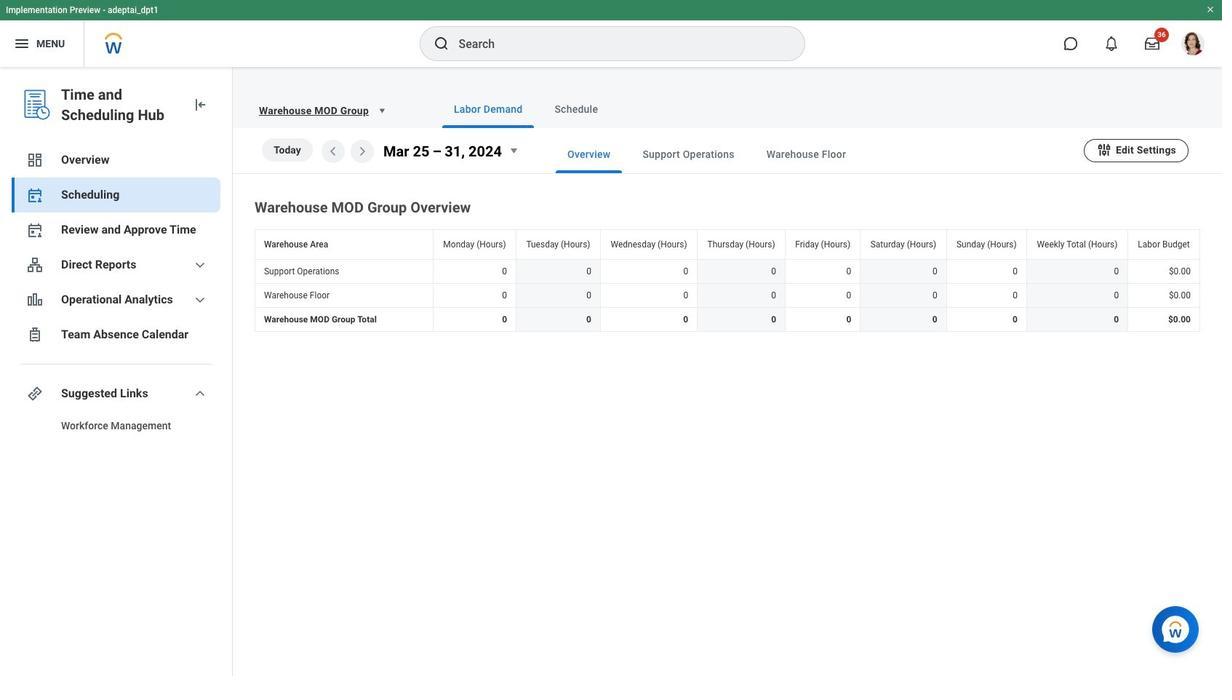 Task type: describe. For each thing, give the bounding box(es) containing it.
transformation import image
[[191, 96, 209, 114]]

chevron down small image for "view team" icon
[[191, 256, 209, 274]]

close environment banner image
[[1207, 5, 1215, 14]]

navigation pane region
[[0, 67, 233, 676]]

0 vertical spatial tab list
[[413, 90, 1205, 128]]

justify image
[[13, 35, 31, 52]]

search image
[[433, 35, 450, 52]]

view team image
[[26, 256, 44, 274]]

1 horizontal spatial caret down small image
[[505, 142, 523, 159]]

1 vertical spatial tab list
[[527, 135, 1084, 173]]

chevron down small image
[[191, 291, 209, 309]]

time and scheduling hub element
[[61, 84, 180, 125]]

calendar user solid image
[[26, 186, 44, 204]]

chevron left small image
[[325, 143, 342, 160]]

0 horizontal spatial caret down small image
[[375, 103, 389, 118]]



Task type: vqa. For each thing, say whether or not it's contained in the screenshot.
second chevron down small icon from the bottom
yes



Task type: locate. For each thing, give the bounding box(es) containing it.
1 chevron down small image from the top
[[191, 256, 209, 274]]

task timeoff image
[[26, 326, 44, 344]]

link image
[[26, 385, 44, 402]]

banner
[[0, 0, 1223, 67]]

chart image
[[26, 291, 44, 309]]

profile logan mcneil image
[[1182, 32, 1205, 58]]

tab panel
[[233, 128, 1223, 335]]

dashboard image
[[26, 151, 44, 169]]

0 vertical spatial chevron down small image
[[191, 256, 209, 274]]

0 vertical spatial caret down small image
[[375, 103, 389, 118]]

Search Workday  search field
[[459, 28, 775, 60]]

1 vertical spatial chevron down small image
[[191, 385, 209, 402]]

inbox large image
[[1146, 36, 1160, 51]]

configure image
[[1097, 142, 1113, 158]]

notifications large image
[[1105, 36, 1119, 51]]

chevron down small image
[[191, 256, 209, 274], [191, 385, 209, 402]]

calendar user solid image
[[26, 221, 44, 239]]

2 chevron down small image from the top
[[191, 385, 209, 402]]

1 vertical spatial caret down small image
[[505, 142, 523, 159]]

chevron down small image for link icon
[[191, 385, 209, 402]]

chevron right small image
[[354, 143, 371, 160]]

caret down small image
[[375, 103, 389, 118], [505, 142, 523, 159]]

tab list
[[413, 90, 1205, 128], [527, 135, 1084, 173]]



